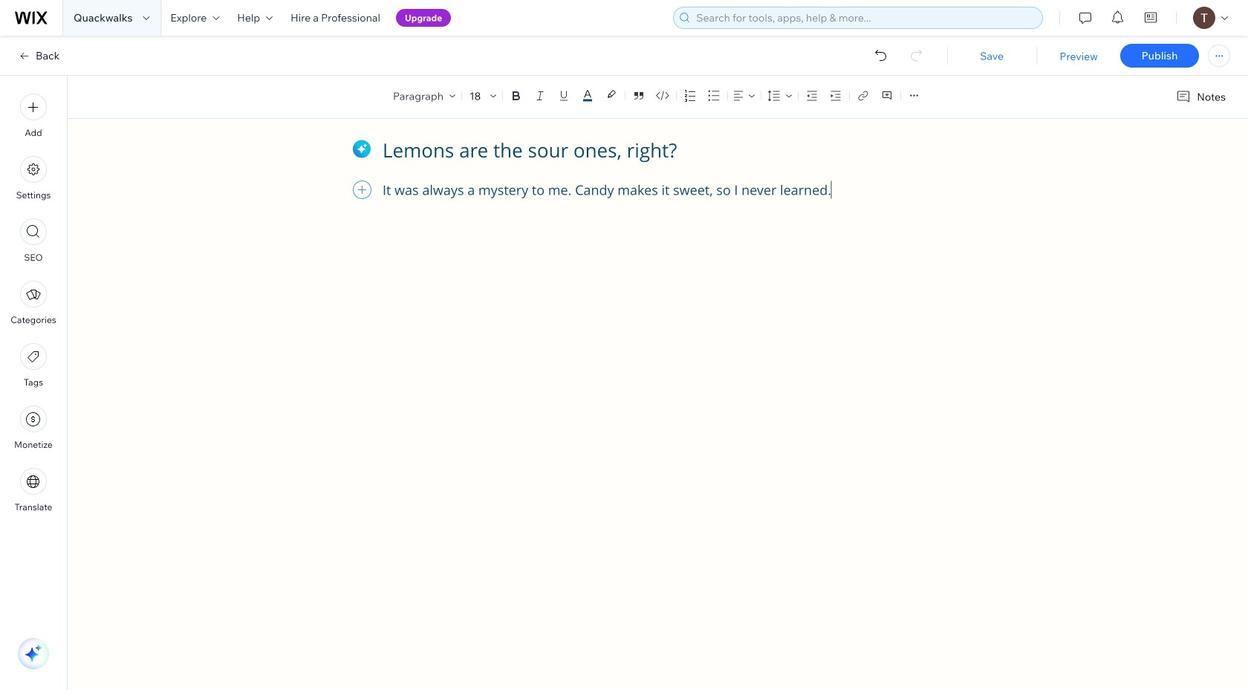 Task type: describe. For each thing, give the bounding box(es) containing it.
Add a Catchy Title text field
[[383, 137, 917, 163]]



Task type: vqa. For each thing, say whether or not it's contained in the screenshot.
Search for tools, apps, help & more... field
yes



Task type: locate. For each thing, give the bounding box(es) containing it.
Font Size field
[[468, 89, 484, 103]]

menu
[[0, 85, 67, 522]]

Search for tools, apps, help & more... field
[[692, 7, 1038, 28]]



